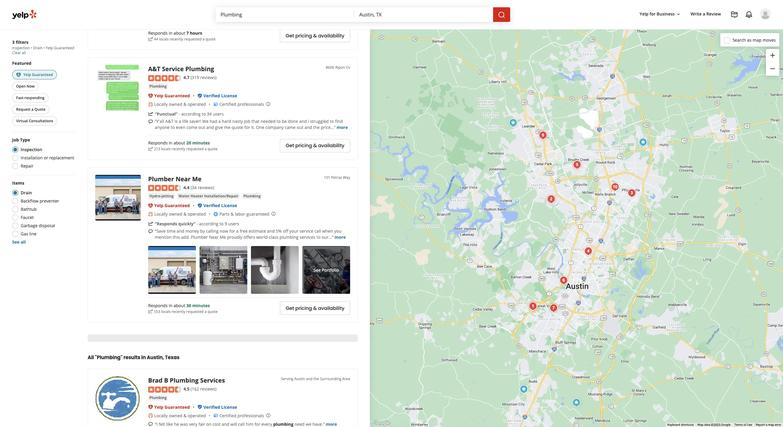 Task type: describe. For each thing, give the bounding box(es) containing it.
all inside 3 filters inspection • drain • yelp guaranteed clear all
[[22, 50, 26, 55]]

none field near
[[359, 11, 489, 18]]

requested for 20
[[186, 147, 204, 152]]

responds for responds in about 30 minutes
[[148, 303, 168, 309]]

keyboard shortcuts button
[[668, 423, 694, 427]]

16 verified v2 image for a&t service plumbing
[[197, 93, 202, 98]]

verified license for brad b plumbing services
[[204, 404, 237, 410]]

owned for service
[[169, 101, 182, 107]]

austin,
[[147, 354, 164, 361]]

plumb doctors image
[[537, 129, 549, 141]]

1 vertical spatial plumbing link
[[242, 193, 262, 199]]

water heater installation/repair link
[[177, 193, 240, 199]]

clear all link
[[12, 50, 26, 55]]

see all
[[12, 239, 26, 245]]

was
[[180, 421, 188, 427]]

yelp inside 3 filters inspection • drain • yelp guaranteed clear all
[[46, 45, 53, 51]]

virtual consultations button
[[12, 117, 57, 126]]

moves
[[763, 37, 776, 43]]

plumber inside "save time and money by calling now for a free estimate and 5% off your service call when you mention this add. plumber near me proudly offers world-class plumbing services to our…"
[[191, 234, 208, 240]]

gas
[[21, 231, 28, 237]]

anyone
[[155, 124, 170, 130]]

availability for 20 minutes
[[318, 142, 345, 149]]

plumber near me
[[148, 175, 202, 183]]

brad
[[148, 377, 163, 385]]

availability for 30 minutes
[[318, 305, 345, 312]]

yelp guaranteed button for plumber
[[154, 203, 190, 209]]

every
[[262, 421, 272, 427]]

get for 30 minutes
[[286, 305, 294, 312]]

locally for plumber
[[154, 211, 168, 217]]

zoom in image
[[770, 52, 777, 59]]

about for 20
[[174, 140, 185, 146]]

ripon
[[335, 65, 345, 70]]

yelp guaranteed for plumber
[[154, 203, 190, 209]]

mention
[[155, 234, 172, 240]]

that
[[252, 118, 260, 124]]

yelp guaranteed for brad
[[154, 404, 190, 410]]

drain inside 3 filters inspection • drain • yelp guaranteed clear all
[[33, 45, 42, 51]]

one
[[256, 124, 264, 130]]

honest air conditioning and plumbing image
[[637, 136, 650, 148]]

plumbing link for brad b plumbing services
[[148, 395, 168, 401]]

capital city plumbing and drain image
[[545, 193, 558, 205]]

quote for 20 minutes
[[208, 147, 218, 152]]

"responds quickly" - according to 9 users
[[155, 221, 239, 227]]

to left 9
[[220, 221, 224, 227]]

even
[[176, 124, 185, 130]]

a&t service plumbing link
[[148, 65, 214, 73]]

16 speech v2 image for brad
[[148, 422, 153, 427]]

shortcuts
[[681, 423, 694, 427]]

services
[[200, 377, 225, 385]]

pricing for responds in about 20 minutes
[[295, 142, 312, 149]]

him
[[246, 421, 254, 427]]

b
[[164, 377, 168, 385]]

to left be
[[277, 118, 281, 124]]

request a quote
[[16, 107, 45, 112]]

quote inside '"y'all a&t is a life saver! we had a hard nasty job that needed to be done and i struggled to find anyone to even come out and give me quote for it. one company came out and the price…"'
[[232, 124, 243, 130]]

filters
[[16, 39, 28, 45]]

0 horizontal spatial me
[[192, 175, 202, 183]]

brad b plumbing services link
[[148, 377, 225, 385]]

cv
[[346, 65, 350, 70]]

operated for b
[[188, 413, 206, 419]]

yelp guaranteed button for brad
[[154, 404, 190, 410]]

requested for 7
[[184, 37, 202, 42]]

16 verified v2 image
[[197, 405, 202, 410]]

"save time and money by calling now for a free estimate and 5% off your service call when you mention this add. plumber near me proudly offers world-class plumbing services to our…"
[[155, 228, 342, 240]]

owned for b
[[169, 413, 182, 419]]

estimate
[[249, 228, 266, 234]]

recently for 7 hours
[[170, 37, 183, 42]]

user actions element
[[635, 8, 780, 45]]

petras
[[331, 175, 342, 180]]

locals for responds in about 20 minutes
[[161, 147, 171, 152]]

certified professionals for brad b plumbing services
[[220, 413, 264, 419]]

4.7 (319 reviews)
[[184, 75, 217, 80]]

get pricing & availability for 20 minutes
[[286, 142, 345, 149]]

verified for plumber near me
[[204, 203, 220, 209]]

map for moves
[[753, 37, 762, 43]]

"plumbing"
[[95, 354, 123, 361]]

i
[[308, 118, 309, 124]]

came
[[285, 124, 296, 130]]

locally for a&t
[[154, 101, 168, 107]]

16 trending v2 image
[[148, 112, 153, 116]]

keller plumbing image
[[507, 117, 520, 129]]

we
[[202, 118, 209, 124]]

pricing for responds in about 30 minutes
[[295, 305, 312, 312]]

christina o. image
[[760, 8, 771, 19]]

0 vertical spatial -
[[179, 111, 180, 117]]

plumbing up 4.7 (319 reviews)
[[185, 65, 214, 73]]

gas line
[[21, 231, 36, 237]]

and down "i"
[[305, 124, 312, 130]]

in for 30 minutes
[[169, 303, 173, 309]]

16 trending v2 image for responds in about 7 hours
[[148, 37, 153, 42]]

map
[[698, 423, 704, 427]]

report a map error link
[[756, 423, 782, 427]]

plumbing button for brad b plumbing services
[[148, 395, 168, 401]]

minutes for responds in about 30 minutes
[[192, 303, 210, 309]]

a&t inside '"y'all a&t is a life saver! we had a hard nasty job that needed to be done and i struggled to find anyone to even come out and give me quote for it. one company came out and the price…"'
[[165, 118, 174, 124]]

this
[[173, 234, 180, 240]]

search as map moves
[[733, 37, 776, 43]]

write a review
[[691, 11, 721, 17]]

professionals for a&t service plumbing
[[238, 101, 264, 107]]

responds for responds in about 20 minutes
[[148, 140, 168, 146]]

2 out from the left
[[297, 124, 304, 130]]

0 horizontal spatial call
[[238, 421, 245, 427]]

map data ©2023 google
[[698, 423, 731, 427]]

availability for 7 hours
[[318, 32, 345, 39]]

in right results
[[141, 354, 146, 361]]

way
[[343, 175, 350, 180]]

(162
[[191, 386, 199, 392]]

1 vertical spatial the
[[314, 377, 319, 382]]

"save
[[155, 228, 166, 234]]

reviews) for a&t service plumbing
[[200, 75, 217, 80]]

garbage
[[21, 223, 38, 229]]

4.4
[[184, 185, 190, 190]]

1 • from the left
[[31, 45, 32, 51]]

business
[[657, 11, 675, 17]]

option group containing job type
[[10, 137, 75, 171]]

in for 20 minutes
[[169, 140, 173, 146]]

16 trending v2 image for responds in about 30 minutes
[[148, 309, 153, 314]]

for inside '"y'all a&t is a life saver! we had a hard nasty job that needed to be done and i struggled to find anyone to even come out and give me quote for it. one company came out and the price…"'
[[244, 124, 250, 130]]

2 vertical spatial more link
[[326, 421, 337, 427]]

all
[[88, 354, 94, 361]]

16 chevron down v2 image
[[676, 12, 681, 17]]

life
[[182, 118, 188, 124]]

parts & labor guaranteed
[[220, 211, 269, 217]]

write
[[691, 11, 702, 17]]

locally owned & operated for b
[[154, 413, 206, 419]]

responds in about 30 minutes
[[148, 303, 210, 309]]

be
[[282, 118, 287, 124]]

locally owned & operated for near
[[154, 211, 206, 217]]

to down is
[[171, 124, 175, 130]]

verified for a&t service plumbing
[[204, 93, 220, 99]]

yelp inside 'featured' group
[[23, 72, 31, 77]]

16 locally owned v2 image
[[148, 102, 153, 107]]

16 speech v2 image for a&t
[[148, 119, 153, 124]]

plumbing up 4.5
[[170, 377, 199, 385]]

1 vertical spatial plumbing
[[273, 421, 294, 427]]

offers
[[244, 234, 255, 240]]

"punctual"
[[155, 111, 178, 117]]

get pricing & availability button for responds in about 20 minutes
[[280, 139, 350, 152]]

world-
[[256, 234, 269, 240]]

16 locally owned v2 image for plumber near me
[[148, 212, 153, 217]]

©2023
[[711, 423, 721, 427]]

labor
[[235, 211, 245, 217]]

4.5 (162 reviews)
[[184, 386, 217, 392]]

get pricing & availability button for responds in about 7 hours
[[280, 29, 350, 42]]

recently for 30 minutes
[[172, 309, 185, 314]]

capital city plumbing and drain image
[[545, 193, 558, 205]]

parts
[[220, 211, 230, 217]]

0 horizontal spatial a&t
[[148, 65, 161, 73]]

see for see all
[[12, 239, 20, 245]]

responds for responds in about 7 hours
[[148, 30, 168, 36]]

locally owned & operated for service
[[154, 101, 206, 107]]

ez flow plumbing image
[[626, 187, 638, 199]]

owned for near
[[169, 211, 182, 217]]

texas
[[165, 354, 180, 361]]

services
[[300, 234, 316, 240]]

option group containing items
[[10, 180, 75, 245]]

3 filters inspection • drain • yelp guaranteed clear all
[[12, 39, 74, 55]]

terms of use
[[735, 423, 753, 427]]

16 certified professionals v2 image
[[213, 413, 218, 418]]

guaranteed inside 'featured' group
[[32, 72, 53, 77]]

4.7
[[184, 75, 190, 80]]

for inside "save time and money by calling now for a free estimate and 5% off your service call when you mention this add. plumber near me proudly offers world-class plumbing services to our…"
[[229, 228, 235, 234]]

fast-
[[16, 95, 25, 101]]

come
[[187, 124, 198, 130]]

plumbing for a&t service plumbing link
[[149, 84, 167, 89]]

plumber near me link
[[148, 175, 202, 183]]

surrounding
[[320, 377, 342, 382]]

0 vertical spatial plumber near me image
[[95, 175, 141, 221]]

jetting
[[162, 194, 174, 199]]

inspection inside option group
[[21, 147, 42, 153]]

1 horizontal spatial plumber near me image
[[571, 397, 583, 409]]

fast plumbing image
[[558, 274, 570, 287]]

o & m plumbing services image
[[609, 181, 622, 193]]

guaranteed inside 3 filters inspection • drain • yelp guaranteed clear all
[[54, 45, 74, 51]]

backflow
[[21, 198, 39, 204]]

certified for a&t service plumbing
[[220, 101, 236, 107]]

for right him
[[255, 421, 260, 427]]

google image
[[372, 419, 392, 427]]

operated for near
[[188, 211, 206, 217]]

by
[[200, 228, 205, 234]]

now
[[220, 228, 228, 234]]

see portfolio
[[314, 267, 339, 273]]

8606
[[326, 65, 334, 70]]

more link for plumber near me
[[335, 234, 346, 240]]

add.
[[181, 234, 190, 240]]

and left will
[[222, 421, 229, 427]]

open
[[16, 84, 26, 89]]

16 trending v2 image for responds in about 20 minutes
[[148, 147, 153, 152]]

geronimo and sons plumbing image
[[518, 383, 530, 396]]

and right austin
[[306, 377, 313, 382]]

yelp guaranteed inside 'featured' group
[[23, 72, 53, 77]]

operated for service
[[188, 101, 206, 107]]

0 horizontal spatial plumber
[[148, 175, 174, 183]]

quickly"
[[178, 221, 196, 227]]

and up class
[[267, 228, 275, 234]]

1 horizontal spatial users
[[228, 221, 239, 227]]



Task type: vqa. For each thing, say whether or not it's contained in the screenshot.
topmost GET PRICING & AVAILABILITY button
yes



Task type: locate. For each thing, give the bounding box(es) containing it.
responds up 213
[[148, 140, 168, 146]]

virtual
[[16, 119, 28, 124]]

2 16 speech v2 image from the top
[[148, 422, 153, 427]]

1 16 verified v2 image from the top
[[197, 93, 202, 98]]

plumbing link for a&t service plumbing
[[148, 83, 168, 89]]

for left business
[[650, 11, 656, 17]]

responds up the 553
[[148, 303, 168, 309]]

verified license button for plumber near me
[[204, 203, 237, 209]]

2 availability from the top
[[318, 142, 345, 149]]

portfolio
[[322, 267, 339, 273]]

0 vertical spatial locals
[[159, 37, 169, 42]]

requested for 30
[[186, 309, 204, 314]]

guaranteed for brad
[[165, 404, 190, 410]]

locally owned & operated up he
[[154, 413, 206, 419]]

out down done at left
[[297, 124, 304, 130]]

1 vertical spatial recently
[[172, 147, 185, 152]]

more down find
[[337, 124, 348, 130]]

call left when
[[315, 228, 321, 234]]

3 verified from the top
[[204, 404, 220, 410]]

near inside "save time and money by calling now for a free estimate and 5% off your service call when you mention this add. plumber near me proudly offers world-class plumbing services to our…"
[[209, 234, 219, 240]]

certified professionals up '"i felt like he was very fair on cost and will call him for every plumbing need we have." more'
[[220, 413, 264, 419]]

"responds
[[155, 221, 177, 227]]

locally up the felt
[[154, 413, 168, 419]]

bathtub
[[21, 207, 37, 212]]

16 verified v2 image for plumber near me
[[197, 203, 202, 208]]

2 16 verified v2 image from the top
[[197, 203, 202, 208]]

responds in about 20 minutes
[[148, 140, 210, 146]]

0 vertical spatial near
[[176, 175, 191, 183]]

fast-responding button
[[12, 94, 48, 103]]

professionals for brad b plumbing services
[[238, 413, 264, 419]]

more link for a&t service plumbing
[[337, 124, 348, 130]]

plumbing up guaranteed
[[243, 194, 261, 199]]

16 locally owned v2 image
[[148, 212, 153, 217], [148, 413, 153, 418]]

needed
[[261, 118, 276, 124]]

more right have."
[[326, 421, 337, 427]]

0 vertical spatial about
[[174, 30, 185, 36]]

owned up "responds
[[169, 211, 182, 217]]

about for 7
[[174, 30, 185, 36]]

see for see portfolio
[[314, 267, 321, 273]]

none field find
[[221, 11, 350, 18]]

inspection down filters on the left top of the page
[[12, 45, 30, 51]]

get pricing & availability button for responds in about 30 minutes
[[280, 302, 350, 315]]

the inside '"y'all a&t is a life saver! we had a hard nasty job that needed to be done and i struggled to find anyone to even come out and give me quote for it. one company came out and the price…"'
[[313, 124, 320, 130]]

line
[[29, 231, 36, 237]]

license
[[221, 93, 237, 99], [221, 203, 237, 209], [221, 404, 237, 410]]

verified license button
[[204, 93, 237, 99], [204, 203, 237, 209], [204, 404, 237, 410]]

(34
[[191, 185, 197, 190]]

16 trending v2 image up 16 speech v2 image
[[148, 222, 153, 226]]

disposal
[[39, 223, 55, 229]]

iconyelpguaranteedbadgesmall image
[[148, 93, 153, 98], [148, 93, 153, 98], [148, 203, 153, 208], [148, 203, 153, 208], [148, 405, 153, 410], [148, 405, 153, 410]]

pure plumbing service image
[[548, 302, 560, 314]]

2 vertical spatial plumbing link
[[148, 395, 168, 401]]

0 vertical spatial map
[[753, 37, 762, 43]]

2 license from the top
[[221, 203, 237, 209]]

guaranteed for plumber
[[165, 203, 190, 209]]

2 about from the top
[[174, 140, 185, 146]]

"i
[[155, 421, 158, 427]]

reviews) down "services" on the bottom left
[[200, 386, 217, 392]]

inspection inside 3 filters inspection • drain • yelp guaranteed clear all
[[12, 45, 30, 51]]

plumbing button down 4.7 star rating image
[[148, 83, 168, 89]]

"i felt like he was very fair on cost and will call him for every plumbing need we have." more
[[155, 421, 337, 427]]

availability
[[318, 32, 345, 39], [318, 142, 345, 149], [318, 305, 345, 312]]

verified license up 16 certified professionals v2 image
[[204, 404, 237, 410]]

locally for brad
[[154, 413, 168, 419]]

3 get pricing & availability button from the top
[[280, 302, 350, 315]]

0 vertical spatial me
[[192, 175, 202, 183]]

20
[[186, 140, 191, 146]]

1 vertical spatial verified
[[204, 203, 220, 209]]

0 horizontal spatial users
[[213, 111, 224, 117]]

inspection up 'installation'
[[21, 147, 42, 153]]

1 horizontal spatial out
[[297, 124, 304, 130]]

Find text field
[[221, 11, 350, 18]]

a inside button
[[31, 107, 34, 112]]

map for error
[[769, 423, 775, 427]]

2 locally from the top
[[154, 211, 168, 217]]

1 vertical spatial availability
[[318, 142, 345, 149]]

2 16 trending v2 image from the top
[[148, 147, 153, 152]]

get pricing & availability for 30 minutes
[[286, 305, 345, 312]]

16 locally owned v2 image down 4.5 star rating image
[[148, 413, 153, 418]]

reviews) for brad b plumbing services
[[200, 386, 217, 392]]

verified license button for brad b plumbing services
[[204, 404, 237, 410]]

2 option group from the top
[[10, 180, 75, 245]]

3 get pricing & availability from the top
[[286, 305, 345, 312]]

2 vertical spatial about
[[174, 303, 185, 309]]

serving
[[281, 377, 294, 382]]

reviews) for plumber near me
[[198, 185, 214, 190]]

1 vertical spatial more
[[335, 234, 346, 240]]

fair
[[199, 421, 205, 427]]

3 verified license button from the top
[[204, 404, 237, 410]]

1 vertical spatial map
[[769, 423, 775, 427]]

license for a&t service plumbing
[[221, 93, 237, 99]]

2 verified from the top
[[204, 203, 220, 209]]

2 get pricing & availability button from the top
[[280, 139, 350, 152]]

3 locally owned & operated from the top
[[154, 413, 206, 419]]

0 vertical spatial get pricing & availability
[[286, 32, 345, 39]]

3 locally from the top
[[154, 413, 168, 419]]

near
[[176, 175, 191, 183], [209, 234, 219, 240]]

yelp
[[640, 11, 649, 17], [46, 45, 53, 51], [23, 72, 31, 77], [154, 93, 164, 99], [154, 203, 164, 209], [154, 404, 164, 410]]

owned up "punctual"
[[169, 101, 182, 107]]

verified license button for a&t service plumbing
[[204, 93, 237, 99]]

16 trending v2 image
[[148, 37, 153, 42], [148, 147, 153, 152], [148, 222, 153, 226], [148, 309, 153, 314]]

requested down 20
[[186, 147, 204, 152]]

me down now
[[220, 234, 226, 240]]

yelp guaranteed up like
[[154, 404, 190, 410]]

for inside button
[[650, 11, 656, 17]]

call inside "save time and money by calling now for a free estimate and 5% off your service call when you mention this add. plumber near me proudly offers world-class plumbing services to our…"
[[315, 228, 321, 234]]

2 get from the top
[[286, 142, 294, 149]]

1 horizontal spatial drain
[[33, 45, 42, 51]]

license for brad b plumbing services
[[221, 404, 237, 410]]

4.7 star rating image
[[148, 75, 181, 81]]

verified license button down installation/repair
[[204, 203, 237, 209]]

1 16 speech v2 image from the top
[[148, 119, 153, 124]]

1 vertical spatial responds
[[148, 140, 168, 146]]

2 verified license from the top
[[204, 203, 237, 209]]

16 locally owned v2 image for brad b plumbing services
[[148, 413, 153, 418]]

2 certified professionals from the top
[[220, 413, 264, 419]]

0 vertical spatial plumber
[[148, 175, 174, 183]]

all inside option group
[[21, 239, 26, 245]]

report
[[756, 423, 765, 427]]

3 about from the top
[[174, 303, 185, 309]]

1 professionals from the top
[[238, 101, 264, 107]]

1 none field from the left
[[221, 11, 350, 18]]

yelp guaranteed down the jetting
[[154, 203, 190, 209]]

to left find
[[330, 118, 334, 124]]

locals right 213
[[161, 147, 171, 152]]

had
[[210, 118, 217, 124]]

1 vertical spatial get pricing & availability button
[[280, 139, 350, 152]]

1 certified from the top
[[220, 101, 236, 107]]

to left our…"
[[317, 234, 321, 240]]

owned up he
[[169, 413, 182, 419]]

1 verified license button from the top
[[204, 93, 237, 99]]

operated up "responds quickly" - according to 9 users
[[188, 211, 206, 217]]

operated down 16 verified v2 icon
[[188, 413, 206, 419]]

3 license from the top
[[221, 404, 237, 410]]

2 locally owned & operated from the top
[[154, 211, 206, 217]]

felt
[[159, 421, 165, 427]]

1 vertical spatial drain
[[21, 190, 32, 196]]

drain inside option group
[[21, 190, 32, 196]]

0 vertical spatial 16 verified v2 image
[[197, 93, 202, 98]]

yelp inside button
[[640, 11, 649, 17]]

me up 4.4 (34 reviews)
[[192, 175, 202, 183]]

verified license button up 16 certified professionals v2 icon
[[204, 93, 237, 99]]

2 pricing from the top
[[295, 142, 312, 149]]

0 horizontal spatial •
[[31, 45, 32, 51]]

service
[[300, 228, 314, 234]]

recently down responds in about 20 minutes
[[172, 147, 185, 152]]

1 vertical spatial all
[[21, 239, 26, 245]]

featured group
[[11, 60, 75, 127]]

16 trending v2 image left 213
[[148, 147, 153, 152]]

0 horizontal spatial -
[[179, 111, 180, 117]]

2 vertical spatial pricing
[[295, 305, 312, 312]]

0 vertical spatial users
[[213, 111, 224, 117]]

terms
[[735, 423, 743, 427]]

16 verified v2 image
[[197, 93, 202, 98], [197, 203, 202, 208]]

give
[[215, 124, 223, 130]]

0 vertical spatial plumbing
[[280, 234, 299, 240]]

1 16 locally owned v2 image from the top
[[148, 212, 153, 217]]

search image
[[498, 11, 506, 18]]

0 vertical spatial more
[[337, 124, 348, 130]]

Near text field
[[359, 11, 489, 18]]

to inside "save time and money by calling now for a free estimate and 5% off your service call when you mention this add. plumber near me proudly offers world-class plumbing services to our…"
[[317, 234, 321, 240]]

plumbing link down 4.7 star rating image
[[148, 83, 168, 89]]

get pricing & availability for 7 hours
[[286, 32, 345, 39]]

responds up 44
[[148, 30, 168, 36]]

more
[[337, 124, 348, 130], [335, 234, 346, 240], [326, 421, 337, 427]]

0 vertical spatial owned
[[169, 101, 182, 107]]

16 parts labor guarantee v2 image
[[213, 212, 218, 217]]

in up 553 locals recently requested a quote
[[169, 303, 173, 309]]

0 vertical spatial see
[[12, 239, 20, 245]]

brad b plumbing services image
[[527, 300, 539, 312], [527, 300, 539, 312]]

2 certified from the top
[[220, 413, 236, 419]]

1 vertical spatial according
[[199, 221, 219, 227]]

more link
[[337, 124, 348, 130], [335, 234, 346, 240], [326, 421, 337, 427]]

yelp guaranteed button down 4.7 star rating image
[[154, 93, 190, 99]]

see inside option group
[[12, 239, 20, 245]]

1 get pricing & availability from the top
[[286, 32, 345, 39]]

1 availability from the top
[[318, 32, 345, 39]]

1 minutes from the top
[[192, 140, 210, 146]]

locally right 16 locally owned v2 icon
[[154, 101, 168, 107]]

2 • from the left
[[43, 45, 45, 51]]

near down calling
[[209, 234, 219, 240]]

1 locally owned & operated from the top
[[154, 101, 206, 107]]

0 vertical spatial professionals
[[238, 101, 264, 107]]

- right "punctual"
[[179, 111, 180, 117]]

plumbing button up guaranteed
[[242, 193, 262, 199]]

recently down 'responds in about 7 hours'
[[170, 37, 183, 42]]

about for 30
[[174, 303, 185, 309]]

virtual consultations
[[16, 119, 53, 124]]

terms of use link
[[735, 423, 753, 427]]

in for 7 hours
[[169, 30, 173, 36]]

your
[[290, 228, 299, 234]]

a&t up 4.7 star rating image
[[148, 65, 161, 73]]

area
[[342, 377, 350, 382]]

water heater installation/repair
[[179, 194, 239, 199]]

off
[[283, 228, 288, 234]]

more link down 'you'
[[335, 234, 346, 240]]

1 vertical spatial 16 speech v2 image
[[148, 422, 153, 427]]

certified professionals for a&t service plumbing
[[220, 101, 264, 107]]

on
[[206, 421, 212, 427]]

locally owned & operated up "punctual" - according to 34 users
[[154, 101, 206, 107]]

None field
[[221, 11, 350, 18], [359, 11, 489, 18]]

locals for responds in about 7 hours
[[159, 37, 169, 42]]

clear
[[12, 50, 21, 55]]

2 vertical spatial more
[[326, 421, 337, 427]]

0 vertical spatial verified license
[[204, 93, 237, 99]]

job
[[12, 137, 19, 143]]

2 operated from the top
[[188, 211, 206, 217]]

certified up will
[[220, 413, 236, 419]]

1 vertical spatial verified license button
[[204, 203, 237, 209]]

about up 213 locals recently requested a quote
[[174, 140, 185, 146]]

and left "i"
[[299, 118, 307, 124]]

job type
[[12, 137, 30, 143]]

guaranteed for a&t
[[165, 93, 190, 99]]

locally
[[154, 101, 168, 107], [154, 211, 168, 217], [154, 413, 168, 419]]

open now button
[[12, 82, 39, 91]]

see all button
[[12, 239, 26, 245]]

yelp for business button
[[638, 9, 684, 20]]

1 vertical spatial 16 locally owned v2 image
[[148, 413, 153, 418]]

verified
[[204, 93, 220, 99], [204, 203, 220, 209], [204, 404, 220, 410]]

1 owned from the top
[[169, 101, 182, 107]]

recently for 20 minutes
[[172, 147, 185, 152]]

1 vertical spatial operated
[[188, 211, 206, 217]]

None search field
[[216, 7, 512, 22]]

recently down responds in about 30 minutes on the bottom left of the page
[[172, 309, 185, 314]]

4.5 star rating image
[[148, 387, 181, 393]]

2 responds from the top
[[148, 140, 168, 146]]

report a map error
[[756, 423, 782, 427]]

2 16 locally owned v2 image from the top
[[148, 413, 153, 418]]

is
[[175, 118, 178, 124]]

plumb doctors image
[[537, 129, 549, 141]]

1 operated from the top
[[188, 101, 206, 107]]

a&t left is
[[165, 118, 174, 124]]

all "plumbing" results in austin, texas
[[88, 354, 180, 361]]

2 vertical spatial operated
[[188, 413, 206, 419]]

0 vertical spatial requested
[[184, 37, 202, 42]]

0 vertical spatial operated
[[188, 101, 206, 107]]

quote for 30 minutes
[[208, 309, 218, 314]]

1 get pricing & availability button from the top
[[280, 29, 350, 42]]

get for 7 hours
[[286, 32, 294, 39]]

3 responds from the top
[[148, 303, 168, 309]]

austin
[[295, 377, 305, 382]]

projects image
[[731, 11, 738, 18]]

16 verified v2 image down heater
[[197, 203, 202, 208]]

plumbing link up guaranteed
[[242, 193, 262, 199]]

3 16 trending v2 image from the top
[[148, 222, 153, 226]]

a&t service plumbing image
[[95, 65, 141, 111], [571, 159, 584, 171], [571, 159, 584, 171]]

3 pricing from the top
[[295, 305, 312, 312]]

1 vertical spatial inspection
[[21, 147, 42, 153]]

get pricing & availability
[[286, 32, 345, 39], [286, 142, 345, 149], [286, 305, 345, 312]]

1 locally from the top
[[154, 101, 168, 107]]

yelp guaranteed button down the jetting
[[154, 203, 190, 209]]

license up will
[[221, 404, 237, 410]]

quote
[[206, 37, 216, 42], [232, 124, 243, 130], [208, 147, 218, 152], [208, 309, 218, 314]]

verified license for a&t service plumbing
[[204, 93, 237, 99]]

1 out from the left
[[199, 124, 205, 130]]

1 vertical spatial a&t
[[165, 118, 174, 124]]

2 vertical spatial owned
[[169, 413, 182, 419]]

3 verified license from the top
[[204, 404, 237, 410]]

101 petras way
[[324, 175, 350, 180]]

16 speech v2 image
[[148, 119, 153, 124], [148, 422, 153, 427]]

3 availability from the top
[[318, 305, 345, 312]]

2 vertical spatial verified license
[[204, 404, 237, 410]]

locals for responds in about 30 minutes
[[161, 309, 171, 314]]

1 vertical spatial pricing
[[295, 142, 312, 149]]

1 certified professionals from the top
[[220, 101, 264, 107]]

0 vertical spatial license
[[221, 93, 237, 99]]

call right will
[[238, 421, 245, 427]]

3 get from the top
[[286, 305, 294, 312]]

1 horizontal spatial plumber
[[191, 234, 208, 240]]

certified for brad b plumbing services
[[220, 413, 236, 419]]

class
[[269, 234, 279, 240]]

recently
[[170, 37, 183, 42], [172, 147, 185, 152], [172, 309, 185, 314]]

1 horizontal spatial near
[[209, 234, 219, 240]]

2 get pricing & availability from the top
[[286, 142, 345, 149]]

about up 44 locals recently requested a quote
[[174, 30, 185, 36]]

request
[[16, 107, 30, 112]]

locals right 44
[[159, 37, 169, 42]]

3 owned from the top
[[169, 413, 182, 419]]

stan's heating, air, plumbing & electrical image
[[583, 245, 595, 257]]

0 vertical spatial responds
[[148, 30, 168, 36]]

0 horizontal spatial out
[[199, 124, 205, 130]]

0 vertical spatial the
[[313, 124, 320, 130]]

map region
[[348, 0, 784, 427]]

certified professionals up 'nasty'
[[220, 101, 264, 107]]

1 vertical spatial see
[[314, 267, 321, 273]]

call
[[315, 228, 321, 234], [238, 421, 245, 427]]

fast-responding
[[16, 95, 45, 101]]

yelp guaranteed up now
[[23, 72, 53, 77]]

get for 20 minutes
[[286, 142, 294, 149]]

213
[[154, 147, 160, 152]]

16 trending v2 image left the 553
[[148, 309, 153, 314]]

map
[[753, 37, 762, 43], [769, 423, 775, 427]]

info icon image
[[266, 102, 271, 106], [266, 102, 271, 106], [271, 212, 276, 217], [271, 212, 276, 217], [266, 413, 271, 418], [266, 413, 271, 418]]

plumbing left need
[[273, 421, 294, 427]]

drain right clear all link
[[33, 45, 42, 51]]

plumbing for brad b plumbing services link
[[149, 395, 167, 400]]

yelp guaranteed button
[[12, 70, 57, 80], [154, 93, 190, 99], [154, 203, 190, 209], [154, 404, 190, 410]]

preventer
[[40, 198, 59, 204]]

service
[[162, 65, 184, 73]]

plumbing button down 4.5 star rating image
[[148, 395, 168, 401]]

16 yelp guaranteed v2 image
[[16, 73, 21, 77]]

verified license up 16 certified professionals v2 icon
[[204, 93, 237, 99]]

1 verified license from the top
[[204, 93, 237, 99]]

16 verified v2 image down 4.7 (319 reviews)
[[197, 93, 202, 98]]

reviews) up water heater installation/repair
[[198, 185, 214, 190]]

1 vertical spatial locally owned & operated
[[154, 211, 206, 217]]

1 horizontal spatial call
[[315, 228, 321, 234]]

1 horizontal spatial -
[[197, 221, 198, 227]]

0 vertical spatial according
[[181, 111, 201, 117]]

keyboard
[[668, 423, 681, 427]]

plumber up 4.4 star rating image
[[148, 175, 174, 183]]

and down had
[[206, 124, 214, 130]]

yelp guaranteed for a&t
[[154, 93, 190, 99]]

verified for brad b plumbing services
[[204, 404, 220, 410]]

2 vertical spatial reviews)
[[200, 386, 217, 392]]

locally owned & operated up quickly"
[[154, 211, 206, 217]]

me
[[224, 124, 231, 130]]

requested down hours
[[184, 37, 202, 42]]

1 horizontal spatial map
[[769, 423, 775, 427]]

1 horizontal spatial a&t
[[165, 118, 174, 124]]

1 pricing from the top
[[295, 32, 312, 39]]

notifications image
[[746, 11, 753, 18]]

certified right 16 certified professionals v2 icon
[[220, 101, 236, 107]]

1 16 trending v2 image from the top
[[148, 37, 153, 42]]

hydro-jetting
[[149, 194, 174, 199]]

1 vertical spatial get
[[286, 142, 294, 149]]

•
[[31, 45, 32, 51], [43, 45, 45, 51]]

plumber near me image
[[95, 175, 141, 221], [571, 397, 583, 409]]

4.4 star rating image
[[148, 185, 181, 191]]

34
[[207, 111, 212, 117]]

16 speech v2 image
[[148, 229, 153, 234]]

1 vertical spatial minutes
[[192, 303, 210, 309]]

0 vertical spatial certified professionals
[[220, 101, 264, 107]]

8606 ripon cv
[[326, 65, 350, 70]]

1 vertical spatial professionals
[[238, 413, 264, 419]]

zoom out image
[[770, 65, 777, 73]]

plumbing for hydro-jetting link
[[243, 194, 261, 199]]

1 option group from the top
[[10, 137, 75, 171]]

users up had
[[213, 111, 224, 117]]

according up the saver!
[[181, 111, 201, 117]]

1 vertical spatial plumber
[[191, 234, 208, 240]]

map left error
[[769, 423, 775, 427]]

0 vertical spatial verified
[[204, 93, 220, 99]]

1 get from the top
[[286, 32, 294, 39]]

1 vertical spatial certified professionals
[[220, 413, 264, 419]]

1 vertical spatial near
[[209, 234, 219, 240]]

1 license from the top
[[221, 93, 237, 99]]

plumbing button for a&t service plumbing
[[148, 83, 168, 89]]

plumbing link down 4.5 star rating image
[[148, 395, 168, 401]]

0 vertical spatial inspection
[[12, 45, 30, 51]]

quote for 7 hours
[[206, 37, 216, 42]]

and
[[299, 118, 307, 124], [206, 124, 214, 130], [305, 124, 312, 130], [177, 228, 184, 234], [267, 228, 275, 234], [306, 377, 313, 382], [222, 421, 229, 427]]

see
[[12, 239, 20, 245], [314, 267, 321, 273]]

plumbing
[[280, 234, 299, 240], [273, 421, 294, 427]]

0 vertical spatial drain
[[33, 45, 42, 51]]

minutes right the 30
[[192, 303, 210, 309]]

yelp guaranteed button up now
[[12, 70, 57, 80]]

repair
[[21, 163, 34, 169]]

0 vertical spatial verified license button
[[204, 93, 237, 99]]

free
[[240, 228, 248, 234]]

16 speech v2 image down 16 trending v2 image
[[148, 119, 153, 124]]

minutes
[[192, 140, 210, 146], [192, 303, 210, 309]]

1 vertical spatial license
[[221, 203, 237, 209]]

2 professionals from the top
[[238, 413, 264, 419]]

0 vertical spatial more link
[[337, 124, 348, 130]]

users right 9
[[228, 221, 239, 227]]

to left 34 at the top left
[[202, 111, 206, 117]]

serving austin and the surrounding area
[[281, 377, 350, 382]]

find
[[335, 118, 343, 124]]

plumbing inside "save time and money by calling now for a free estimate and 5% off your service call when you mention this add. plumber near me proudly offers world-class plumbing services to our…"
[[280, 234, 299, 240]]

verified license button up 16 certified professionals v2 image
[[204, 404, 237, 410]]

2 owned from the top
[[169, 211, 182, 217]]

1 vertical spatial get pricing & availability
[[286, 142, 345, 149]]

4 16 trending v2 image from the top
[[148, 309, 153, 314]]

the
[[313, 124, 320, 130], [314, 377, 319, 382]]

operated up "punctual" - according to 34 users
[[188, 101, 206, 107]]

1 vertical spatial users
[[228, 221, 239, 227]]

2 vertical spatial recently
[[172, 309, 185, 314]]

more for a&t service plumbing
[[337, 124, 348, 130]]

0 vertical spatial 16 locally owned v2 image
[[148, 212, 153, 217]]

2 vertical spatial verified
[[204, 404, 220, 410]]

more link right have."
[[326, 421, 337, 427]]

2 none field from the left
[[359, 11, 489, 18]]

verified license for plumber near me
[[204, 203, 237, 209]]

2 minutes from the top
[[192, 303, 210, 309]]

type
[[20, 137, 30, 143]]

the left surrounding
[[314, 377, 319, 382]]

brad b plumbing services image
[[95, 377, 141, 422]]

1 horizontal spatial •
[[43, 45, 45, 51]]

pure plumbing service image
[[548, 302, 560, 314]]

16 certified professionals v2 image
[[213, 102, 218, 107]]

plumbing down off
[[280, 234, 299, 240]]

2 verified license button from the top
[[204, 203, 237, 209]]

1 vertical spatial owned
[[169, 211, 182, 217]]

verified license down installation/repair
[[204, 203, 237, 209]]

or
[[44, 155, 48, 161]]

yelp guaranteed button for a&t
[[154, 93, 190, 99]]

drain up the "backflow"
[[21, 190, 32, 196]]

1 vertical spatial reviews)
[[198, 185, 214, 190]]

group
[[766, 49, 780, 76]]

option group
[[10, 137, 75, 171], [10, 180, 75, 245]]

1 responds from the top
[[148, 30, 168, 36]]

1 about from the top
[[174, 30, 185, 36]]

responding
[[25, 95, 45, 101]]

verified up 16 certified professionals v2 icon
[[204, 93, 220, 99]]

as
[[748, 37, 752, 43]]

0 horizontal spatial drain
[[21, 190, 32, 196]]

44
[[154, 37, 158, 42]]

and up "this"
[[177, 228, 184, 234]]

1 vertical spatial -
[[197, 221, 198, 227]]

need
[[295, 421, 305, 427]]

more for plumber near me
[[335, 234, 346, 240]]

certified
[[220, 101, 236, 107], [220, 413, 236, 419]]

price…"
[[321, 124, 336, 130]]

request a quote button
[[12, 105, 49, 114]]

0 vertical spatial reviews)
[[200, 75, 217, 80]]

pricing for responds in about 7 hours
[[295, 32, 312, 39]]

1 vertical spatial 16 verified v2 image
[[197, 203, 202, 208]]

license for plumber near me
[[221, 203, 237, 209]]

1 horizontal spatial none field
[[359, 11, 489, 18]]

2 vertical spatial verified license button
[[204, 404, 237, 410]]

1 vertical spatial plumbing button
[[242, 193, 262, 199]]

1 vertical spatial call
[[238, 421, 245, 427]]

me inside "save time and money by calling now for a free estimate and 5% off your service call when you mention this add. plumber near me proudly offers world-class plumbing services to our…"
[[220, 234, 226, 240]]

0 vertical spatial certified
[[220, 101, 236, 107]]

101
[[324, 175, 330, 180]]

minutes for responds in about 20 minutes
[[192, 140, 210, 146]]

"y'all a&t is a life saver! we had a hard nasty job that needed to be done and i struggled to find anyone to even come out and give me quote for it. one company came out and the price…"
[[155, 118, 343, 130]]

0 horizontal spatial map
[[753, 37, 762, 43]]

verified up 16 certified professionals v2 image
[[204, 404, 220, 410]]

a inside "save time and money by calling now for a free estimate and 5% off your service call when you mention this add. plumber near me proudly offers world-class plumbing services to our…"
[[236, 228, 239, 234]]

3 operated from the top
[[188, 413, 206, 419]]

1 verified from the top
[[204, 93, 220, 99]]

yelp guaranteed down 4.7 star rating image
[[154, 93, 190, 99]]

0 vertical spatial plumbing link
[[148, 83, 168, 89]]



